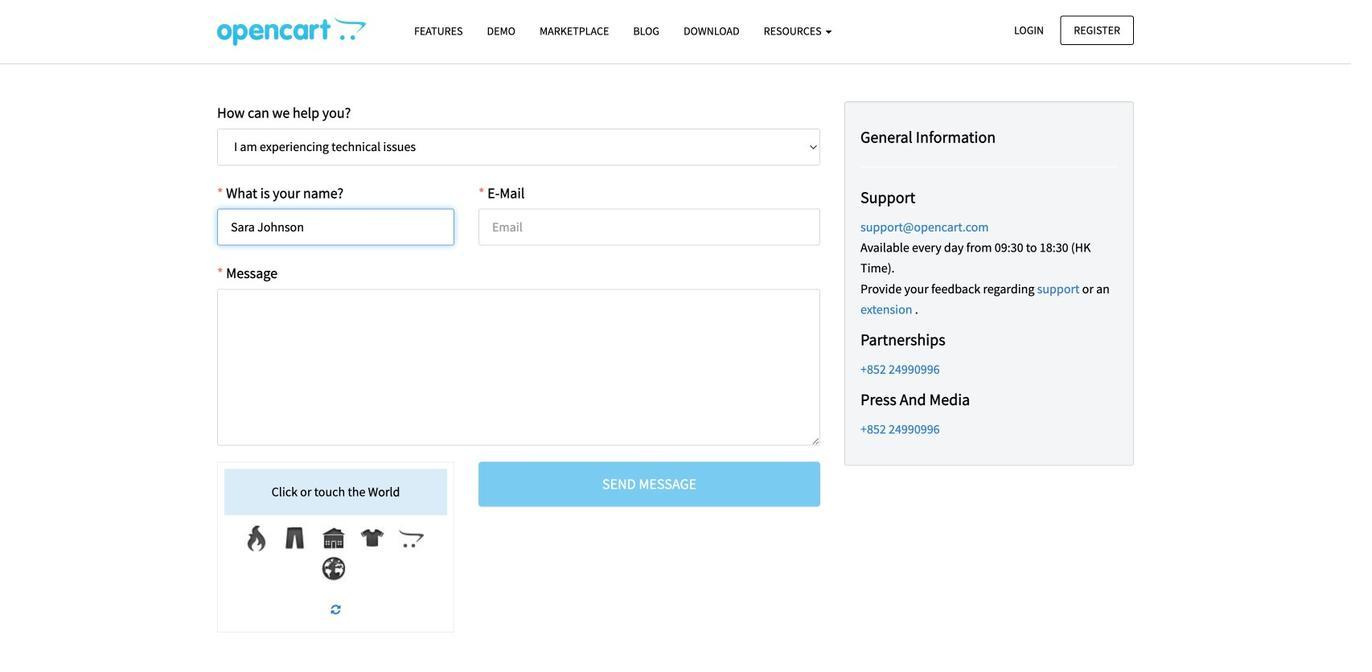 Task type: vqa. For each thing, say whether or not it's contained in the screenshot.
text box
yes



Task type: describe. For each thing, give the bounding box(es) containing it.
Email text field
[[479, 209, 821, 246]]

refresh image
[[331, 605, 341, 616]]

opencart - contact image
[[217, 17, 366, 46]]



Task type: locate. For each thing, give the bounding box(es) containing it.
Name text field
[[217, 209, 455, 246]]

None text field
[[217, 289, 821, 446]]



